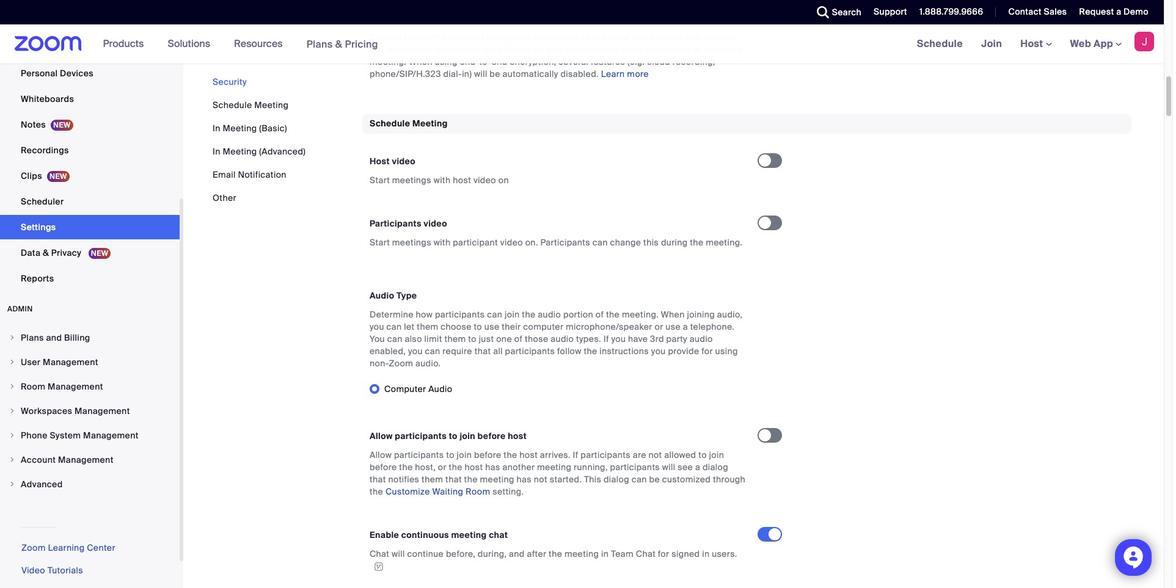 Task type: vqa. For each thing, say whether or not it's contained in the screenshot.
resources dropdown button
yes



Task type: locate. For each thing, give the bounding box(es) containing it.
0 horizontal spatial be
[[490, 69, 501, 80]]

in
[[213, 123, 221, 134], [213, 146, 221, 157]]

0 horizontal spatial chat
[[370, 549, 390, 560]]

email notification link
[[213, 169, 287, 180]]

or inside determine how participants can join the audio portion of the meeting. when joining audio, you can let them choose to use their computer microphone/speaker or use a telephone. you can also limit them to just one of those audio types. if you have 3rd party audio enabled, you can require that all participants follow the instructions you provide for using non-zoom audio.
[[655, 321, 664, 332]]

1 horizontal spatial using
[[715, 346, 738, 357]]

& left pricing
[[335, 38, 342, 50]]

1 horizontal spatial or
[[655, 321, 664, 332]]

when up phone/sip/h.323
[[409, 56, 433, 67]]

management inside account management menu item
[[58, 455, 114, 466]]

before up the setting.
[[474, 450, 502, 461]]

1 horizontal spatial &
[[335, 38, 342, 50]]

you down 3rd
[[651, 346, 666, 357]]

in for in meeting (basic)
[[213, 123, 221, 134]]

reports
[[21, 273, 54, 284]]

1 right image from the top
[[9, 359, 16, 366]]

using inside choose between enhanced encryption (encryption keys stored in the cloud) and end-to- end encryption (encryption keys stored on your local device) when scheduling or starting a meeting. when using end-to-end encryption, several features (e.g. cloud recording, phone/sip/h.323 dial-in) will be automatically disabled.
[[435, 56, 458, 67]]

end- up starting
[[703, 32, 723, 43]]

1 vertical spatial will
[[662, 462, 676, 473]]

a inside allow participants to join before the host arrives. if participants are not allowed to join before the host, or the host has another meeting running, participants will see a dialog that notifies them that the meeting has not started. this dialog can be customized through the
[[696, 462, 701, 473]]

0 vertical spatial right image
[[9, 334, 16, 342]]

choose
[[370, 32, 402, 43]]

1 horizontal spatial audio
[[429, 384, 453, 395]]

in left users. at the right bottom
[[702, 549, 710, 560]]

meeting up "host video"
[[413, 118, 448, 129]]

workspaces management menu item
[[0, 400, 180, 423]]

2 right image from the top
[[9, 383, 16, 391]]

email notification
[[213, 169, 287, 180]]

or right host,
[[438, 462, 447, 473]]

1 in from the top
[[213, 123, 221, 134]]

1 vertical spatial be
[[649, 474, 660, 485]]

2 horizontal spatial schedule
[[917, 37, 963, 50]]

that left 'notifies'
[[370, 474, 386, 485]]

meeting up email notification link
[[223, 146, 257, 157]]

4 right image from the top
[[9, 432, 16, 439]]

and right 'cloud)'
[[685, 32, 701, 43]]

dialog right this
[[604, 474, 630, 485]]

if up running,
[[573, 450, 579, 461]]

room
[[21, 381, 45, 392], [466, 486, 490, 497]]

using up dial-
[[435, 56, 458, 67]]

notes link
[[0, 112, 180, 137]]

you down also
[[408, 346, 423, 357]]

0 vertical spatial allow
[[370, 13, 393, 24]]

right image for workspaces
[[9, 408, 16, 415]]

zoom
[[389, 358, 413, 369], [21, 543, 46, 554]]

0 vertical spatial with
[[434, 175, 451, 186]]

participants
[[435, 309, 485, 320], [505, 346, 555, 357], [395, 431, 447, 442], [394, 450, 444, 461], [581, 450, 631, 461], [610, 462, 660, 473]]

with up participants video
[[434, 175, 451, 186]]

1 vertical spatial to-
[[723, 32, 735, 43]]

0 horizontal spatial &
[[43, 248, 49, 259]]

zoom down enabled,
[[389, 358, 413, 369]]

encryption up enhanced
[[475, 13, 521, 24]]

whiteboards
[[21, 94, 74, 105]]

2 allow from the top
[[370, 431, 393, 442]]

users.
[[712, 549, 738, 560]]

start for start meetings with participant video on. participants can change this during the meeting.
[[370, 237, 390, 248]]

schedule down security
[[213, 100, 252, 111]]

search
[[832, 7, 862, 18]]

1 with from the top
[[434, 175, 451, 186]]

chat
[[489, 530, 508, 541]]

1 vertical spatial start
[[370, 237, 390, 248]]

1 vertical spatial zoom
[[21, 543, 46, 554]]

of down the "their"
[[514, 333, 523, 344]]

has left another
[[485, 462, 500, 473]]

side navigation navigation
[[0, 0, 183, 589]]

privacy
[[51, 248, 81, 259]]

can up the "their"
[[487, 309, 503, 320]]

if down microphone/speaker
[[604, 333, 609, 344]]

them inside allow participants to join before the host arrives. if participants are not allowed to join before the host, or the host has another meeting running, participants will see a dialog that notifies them that the meeting has not started. this dialog can be customized through the
[[422, 474, 443, 485]]

before up 'notifies'
[[370, 462, 397, 473]]

dialog
[[703, 462, 729, 473], [604, 474, 630, 485]]

0 horizontal spatial keys
[[483, 44, 502, 55]]

0 horizontal spatial schedule
[[213, 100, 252, 111]]

management down billing
[[43, 357, 98, 368]]

1 vertical spatial with
[[434, 237, 451, 248]]

solutions button
[[168, 24, 216, 64]]

0 vertical spatial not
[[649, 450, 662, 461]]

1 right image from the top
[[9, 334, 16, 342]]

contact
[[1009, 6, 1042, 17]]

all
[[493, 346, 503, 357]]

request
[[1080, 6, 1115, 17]]

be inside allow participants to join before the host arrives. if participants are not allowed to join before the host, or the host has another meeting running, participants will see a dialog that notifies them that the meeting has not started. this dialog can be customized through the
[[649, 474, 660, 485]]

right image left room management
[[9, 383, 16, 391]]

to
[[474, 321, 482, 332], [468, 333, 477, 344], [449, 431, 458, 442], [446, 450, 455, 461], [699, 450, 707, 461]]

meeting.
[[370, 56, 407, 67], [706, 237, 743, 248], [622, 309, 659, 320]]

2 in from the top
[[213, 146, 221, 157]]

(encryption
[[533, 32, 580, 43], [434, 44, 481, 55]]

1 vertical spatial participants
[[541, 237, 590, 248]]

1 horizontal spatial stored
[[603, 32, 630, 43]]

that up the customize waiting room setting. at the left bottom
[[446, 474, 462, 485]]

right image left workspaces
[[9, 408, 16, 415]]

chat will continue before, during, and after the meeting in team chat for signed in users.
[[370, 549, 738, 560]]

meetings down "host video"
[[392, 175, 431, 186]]

1 horizontal spatial zoom
[[389, 358, 413, 369]]

audio down 'audio.'
[[429, 384, 453, 395]]

has
[[485, 462, 500, 473], [517, 474, 532, 485]]

before for host
[[478, 431, 506, 442]]

0 vertical spatial for
[[702, 346, 713, 357]]

will left the see
[[662, 462, 676, 473]]

0 vertical spatial using
[[435, 56, 458, 67]]

host for host video
[[370, 156, 390, 167]]

signed
[[672, 549, 700, 560]]

meeting. inside choose between enhanced encryption (encryption keys stored in the cloud) and end-to- end encryption (encryption keys stored on your local device) when scheduling or starting a meeting. when using end-to-end encryption, several features (e.g. cloud recording, phone/sip/h.323 dial-in) will be automatically disabled.
[[370, 56, 407, 67]]

0 horizontal spatial zoom
[[21, 543, 46, 554]]

a up party
[[683, 321, 688, 332]]

change
[[610, 237, 641, 248]]

1 vertical spatial not
[[534, 474, 548, 485]]

right image inside workspaces management menu item
[[9, 408, 16, 415]]

them up customize waiting room link
[[422, 474, 443, 485]]

1 vertical spatial has
[[517, 474, 532, 485]]

when inside choose between enhanced encryption (encryption keys stored in the cloud) and end-to- end encryption (encryption keys stored on your local device) when scheduling or starting a meeting. when using end-to-end encryption, several features (e.g. cloud recording, phone/sip/h.323 dial-in) will be automatically disabled.
[[409, 56, 433, 67]]

0 horizontal spatial meeting.
[[370, 56, 407, 67]]

right image inside user management menu item
[[9, 359, 16, 366]]

schedule meeting up in meeting (basic) link
[[213, 100, 289, 111]]

3 right image from the top
[[9, 408, 16, 415]]

1 vertical spatial (encryption
[[434, 44, 481, 55]]

more
[[627, 69, 649, 80]]

host inside schedule meeting element
[[370, 156, 390, 167]]

with left participant
[[434, 237, 451, 248]]

can left 'change'
[[593, 237, 608, 248]]

or up recording,
[[694, 44, 702, 55]]

1.888.799.9666 button up join
[[911, 0, 987, 24]]

with for host
[[434, 175, 451, 186]]

cloud)
[[658, 32, 683, 43]]

can down are
[[632, 474, 647, 485]]

plans inside menu item
[[21, 333, 44, 344]]

0 vertical spatial has
[[485, 462, 500, 473]]

automatically
[[503, 69, 558, 80]]

for right provide
[[702, 346, 713, 357]]

meeting for the schedule meeting "link"
[[254, 100, 289, 111]]

& for privacy
[[43, 248, 49, 259]]

on inside schedule meeting element
[[499, 175, 509, 186]]

allow inside allow participants to join before the host arrives. if participants are not allowed to join before the host, or the host has another meeting running, participants will see a dialog that notifies them that the meeting has not started. this dialog can be customized through the
[[370, 450, 392, 461]]

to up the customize waiting room setting. at the left bottom
[[449, 431, 458, 442]]

right image
[[9, 334, 16, 342], [9, 457, 16, 464]]

2 meetings from the top
[[392, 237, 431, 248]]

0 horizontal spatial use
[[395, 13, 410, 24]]

1 vertical spatial schedule meeting
[[370, 118, 448, 129]]

2 chat from the left
[[636, 549, 656, 560]]

type
[[397, 290, 417, 301]]

stored up device)
[[603, 32, 630, 43]]

plans left pricing
[[307, 38, 333, 50]]

features
[[591, 56, 625, 67]]

and left billing
[[46, 333, 62, 344]]

& inside "personal menu" menu
[[43, 248, 49, 259]]

1 horizontal spatial for
[[702, 346, 713, 357]]

chat up support version for enable continuous meeting chat 'icon'
[[370, 549, 390, 560]]

them for participants
[[422, 474, 443, 485]]

meeting. up phone/sip/h.323
[[370, 56, 407, 67]]

account management menu item
[[0, 449, 180, 472]]

audio
[[370, 290, 394, 301], [429, 384, 453, 395]]

1 horizontal spatial schedule
[[370, 118, 410, 129]]

schedule inside menu bar
[[213, 100, 252, 111]]

1 vertical spatial end
[[370, 44, 386, 55]]

end
[[456, 13, 472, 24], [370, 44, 386, 55], [492, 56, 508, 67]]

0 horizontal spatial when
[[409, 56, 433, 67]]

0 vertical spatial them
[[417, 321, 439, 332]]

plans inside product information navigation
[[307, 38, 333, 50]]

the inside application
[[549, 549, 563, 560]]

use up party
[[666, 321, 681, 332]]

1 chat from the left
[[370, 549, 390, 560]]

in
[[632, 32, 640, 43], [601, 549, 609, 560], [702, 549, 710, 560]]

1 horizontal spatial be
[[649, 474, 660, 485]]

2 horizontal spatial in
[[702, 549, 710, 560]]

end-
[[423, 13, 443, 24], [703, 32, 723, 43], [460, 56, 479, 67]]

(encryption up your
[[533, 32, 580, 43]]

room inside menu item
[[21, 381, 45, 392]]

& inside product information navigation
[[335, 38, 342, 50]]

schedule meeting up "host video"
[[370, 118, 448, 129]]

workspaces
[[21, 406, 72, 417]]

in for in meeting (advanced)
[[213, 146, 221, 157]]

will right in)
[[474, 69, 488, 80]]

0 horizontal spatial end
[[370, 44, 386, 55]]

video
[[21, 565, 45, 576]]

participant
[[453, 237, 498, 248]]

audio up determine
[[370, 290, 394, 301]]

meetings down participants video
[[392, 237, 431, 248]]

room management menu item
[[0, 375, 180, 399]]

end up enhanced
[[456, 13, 472, 24]]

party
[[667, 333, 688, 344]]

0 horizontal spatial to-
[[443, 13, 456, 24]]

when up party
[[661, 309, 685, 320]]

2 right image from the top
[[9, 457, 16, 464]]

notifies
[[388, 474, 420, 485]]

meeting. right the during
[[706, 237, 743, 248]]

before up another
[[478, 431, 506, 442]]

host
[[453, 175, 471, 186], [508, 431, 527, 442], [520, 450, 538, 461], [465, 462, 483, 473]]

1 vertical spatial meeting.
[[706, 237, 743, 248]]

will inside choose between enhanced encryption (encryption keys stored in the cloud) and end-to- end encryption (encryption keys stored on your local device) when scheduling or starting a meeting. when using end-to-end encryption, several features (e.g. cloud recording, phone/sip/h.323 dial-in) will be automatically disabled.
[[474, 69, 488, 80]]

0 vertical spatial participants
[[370, 218, 422, 229]]

in up 'email'
[[213, 146, 221, 157]]

1 horizontal spatial use
[[485, 321, 500, 332]]

will inside allow participants to join before the host arrives. if participants are not allowed to join before the host, or the host has another meeting running, participants will see a dialog that notifies them that the meeting has not started. this dialog can be customized through the
[[662, 462, 676, 473]]

zoom up video
[[21, 543, 46, 554]]

when inside determine how participants can join the audio portion of the meeting. when joining audio, you can let them choose to use their computer microphone/speaker or use a telephone. you can also limit them to just one of those audio types. if you have 3rd party audio enabled, you can require that all participants follow the instructions you provide for using non-zoom audio.
[[661, 309, 685, 320]]

computer
[[523, 321, 564, 332]]

0 vertical spatial stored
[[603, 32, 630, 43]]

a
[[1117, 6, 1122, 17], [739, 44, 744, 55], [683, 321, 688, 332], [696, 462, 701, 473]]

in meeting (basic)
[[213, 123, 287, 134]]

another
[[503, 462, 535, 473]]

right image left phone
[[9, 432, 16, 439]]

learning
[[48, 543, 85, 554]]

0 vertical spatial meetings
[[392, 175, 431, 186]]

right image left account
[[9, 457, 16, 464]]

customize waiting room link
[[386, 486, 490, 497]]

0 horizontal spatial schedule meeting
[[213, 100, 289, 111]]

be right in)
[[490, 69, 501, 80]]

zoom inside side navigation navigation
[[21, 543, 46, 554]]

be inside choose between enhanced encryption (encryption keys stored in the cloud) and end-to- end encryption (encryption keys stored on your local device) when scheduling or starting a meeting. when using end-to-end encryption, several features (e.g. cloud recording, phone/sip/h.323 dial-in) will be automatically disabled.
[[490, 69, 501, 80]]

right image
[[9, 359, 16, 366], [9, 383, 16, 391], [9, 408, 16, 415], [9, 432, 16, 439], [9, 481, 16, 488]]

start down "host video"
[[370, 175, 390, 186]]

1 horizontal spatial if
[[604, 333, 609, 344]]

1 vertical spatial or
[[655, 321, 664, 332]]

profile picture image
[[1135, 32, 1155, 51]]

room inside schedule meeting element
[[466, 486, 490, 497]]

1 horizontal spatial not
[[649, 450, 662, 461]]

1 horizontal spatial keys
[[582, 32, 601, 43]]

a right the see
[[696, 462, 701, 473]]

1 horizontal spatial meeting.
[[622, 309, 659, 320]]

management up advanced menu item
[[58, 455, 114, 466]]

1 vertical spatial on
[[499, 175, 509, 186]]

in)
[[462, 69, 472, 80]]

use up just
[[485, 321, 500, 332]]

allow for allow use of end-to-end encryption
[[370, 13, 393, 24]]

1 allow from the top
[[370, 13, 393, 24]]

be left customized
[[649, 474, 660, 485]]

1 vertical spatial host
[[370, 156, 390, 167]]

resources button
[[234, 24, 288, 64]]

0 vertical spatial keys
[[582, 32, 601, 43]]

or for meeting.
[[655, 321, 664, 332]]

banner
[[0, 24, 1164, 64]]

1 horizontal spatial end-
[[460, 56, 479, 67]]

them down choose
[[445, 333, 466, 344]]

0 vertical spatial &
[[335, 38, 342, 50]]

phone
[[21, 430, 48, 441]]

0 horizontal spatial audio
[[370, 290, 394, 301]]

scheduler link
[[0, 189, 180, 214]]

meeting up the before, at left bottom
[[451, 530, 487, 541]]

0 vertical spatial end-
[[423, 13, 443, 24]]

0 horizontal spatial host
[[370, 156, 390, 167]]

0 horizontal spatial not
[[534, 474, 548, 485]]

not left started.
[[534, 474, 548, 485]]

0 vertical spatial room
[[21, 381, 45, 392]]

2 vertical spatial meeting.
[[622, 309, 659, 320]]

chat right team
[[636, 549, 656, 560]]

in up when
[[632, 32, 640, 43]]

through
[[713, 474, 746, 485]]

encryption up encryption,
[[486, 32, 531, 43]]

using inside determine how participants can join the audio portion of the meeting. when joining audio, you can let them choose to use their computer microphone/speaker or use a telephone. you can also limit them to just one of those audio types. if you have 3rd party audio enabled, you can require that all participants follow the instructions you provide for using non-zoom audio.
[[715, 346, 738, 357]]

dialog up "through"
[[703, 462, 729, 473]]

0 vertical spatial of
[[413, 13, 421, 24]]

user
[[21, 357, 41, 368]]

product information navigation
[[94, 24, 387, 64]]

end- up between
[[423, 13, 443, 24]]

allow participants to join before the host arrives. if participants are not allowed to join before the host, or the host has another meeting running, participants will see a dialog that notifies them that the meeting has not started. this dialog can be customized through the
[[370, 450, 746, 497]]

right image left advanced
[[9, 481, 16, 488]]

& right data
[[43, 248, 49, 259]]

1 horizontal spatial room
[[466, 486, 490, 497]]

2 start from the top
[[370, 237, 390, 248]]

stored up encryption,
[[504, 44, 531, 55]]

end- up in)
[[460, 56, 479, 67]]

0 horizontal spatial plans
[[21, 333, 44, 344]]

of up between
[[413, 13, 421, 24]]

chat
[[370, 549, 390, 560], [636, 549, 656, 560]]

when
[[409, 56, 433, 67], [661, 309, 685, 320]]

0 vertical spatial when
[[409, 56, 433, 67]]

system
[[50, 430, 81, 441]]

1 horizontal spatial dialog
[[703, 462, 729, 473]]

for
[[702, 346, 713, 357], [658, 549, 670, 560]]

to- up enhanced
[[443, 13, 456, 24]]

after
[[527, 549, 547, 560]]

0 vertical spatial plans
[[307, 38, 333, 50]]

management inside workspaces management menu item
[[75, 406, 130, 417]]

that inside determine how participants can join the audio portion of the meeting. when joining audio, you can let them choose to use their computer microphone/speaker or use a telephone. you can also limit them to just one of those audio types. if you have 3rd party audio enabled, you can require that all participants follow the instructions you provide for using non-zoom audio.
[[475, 346, 491, 357]]

meeting left team
[[565, 549, 599, 560]]

5 right image from the top
[[9, 481, 16, 488]]

1 vertical spatial schedule
[[213, 100, 252, 111]]

1 horizontal spatial will
[[474, 69, 488, 80]]

meeting. inside determine how participants can join the audio portion of the meeting. when joining audio, you can let them choose to use their computer microphone/speaker or use a telephone. you can also limit them to just one of those audio types. if you have 3rd party audio enabled, you can require that all participants follow the instructions you provide for using non-zoom audio.
[[622, 309, 659, 320]]

continue
[[407, 549, 444, 560]]

right image for user
[[9, 359, 16, 366]]

admin menu menu
[[0, 326, 180, 498]]

or up 3rd
[[655, 321, 664, 332]]

audio,
[[717, 309, 743, 320]]

right image for account
[[9, 457, 16, 464]]

right image inside phone system management menu item
[[9, 432, 16, 439]]

right image inside plans and billing menu item
[[9, 334, 16, 342]]

2 horizontal spatial or
[[694, 44, 702, 55]]

0 vertical spatial audio
[[370, 290, 394, 301]]

2 vertical spatial before
[[370, 462, 397, 473]]

(advanced)
[[259, 146, 306, 157]]

request a demo link
[[1070, 0, 1164, 24], [1080, 6, 1149, 17]]

& for pricing
[[335, 38, 342, 50]]

a right starting
[[739, 44, 744, 55]]

or for and
[[694, 44, 702, 55]]

plans for plans & pricing
[[307, 38, 333, 50]]

audio
[[538, 309, 561, 320], [551, 333, 574, 344], [690, 333, 713, 344]]

right image inside room management menu item
[[9, 383, 16, 391]]

0 vertical spatial zoom
[[389, 358, 413, 369]]

video tutorials link
[[21, 565, 83, 576]]

of up microphone/speaker
[[596, 309, 604, 320]]

right image inside account management menu item
[[9, 457, 16, 464]]

or inside choose between enhanced encryption (encryption keys stored in the cloud) and end-to- end encryption (encryption keys stored on your local device) when scheduling or starting a meeting. when using end-to-end encryption, several features (e.g. cloud recording, phone/sip/h.323 dial-in) will be automatically disabled.
[[694, 44, 702, 55]]

security
[[213, 76, 247, 87]]

join
[[505, 309, 520, 320], [460, 431, 476, 442], [457, 450, 472, 461], [709, 450, 724, 461]]

0 vertical spatial to-
[[443, 13, 456, 24]]

0 vertical spatial before
[[478, 431, 506, 442]]

schedule meeting link
[[213, 100, 289, 111]]

menu bar
[[213, 76, 306, 204]]

1 horizontal spatial and
[[509, 549, 525, 560]]

1 horizontal spatial (encryption
[[533, 32, 580, 43]]

1 vertical spatial &
[[43, 248, 49, 259]]

started.
[[550, 474, 582, 485]]

management
[[43, 357, 98, 368], [48, 381, 103, 392], [75, 406, 130, 417], [83, 430, 139, 441], [58, 455, 114, 466]]

plans and billing
[[21, 333, 90, 344]]

host video
[[370, 156, 416, 167]]

meeting inside "chat will continue before, during, and after the meeting in team chat for signed in users." application
[[565, 549, 599, 560]]

video
[[392, 156, 416, 167], [474, 175, 496, 186], [424, 218, 447, 229], [500, 237, 523, 248]]

1 vertical spatial of
[[596, 309, 604, 320]]

1 vertical spatial dialog
[[604, 474, 630, 485]]

1 vertical spatial plans
[[21, 333, 44, 344]]

account management
[[21, 455, 114, 466]]

1 vertical spatial right image
[[9, 457, 16, 464]]

1 horizontal spatial on
[[534, 44, 544, 55]]

1 vertical spatial audio
[[429, 384, 453, 395]]

the inside choose between enhanced encryption (encryption keys stored in the cloud) and end-to- end encryption (encryption keys stored on your local device) when scheduling or starting a meeting. when using end-to-end encryption, several features (e.g. cloud recording, phone/sip/h.323 dial-in) will be automatically disabled.
[[642, 32, 655, 43]]

management inside room management menu item
[[48, 381, 103, 392]]

1 vertical spatial and
[[46, 333, 62, 344]]

1 meetings from the top
[[392, 175, 431, 186]]

0 horizontal spatial for
[[658, 549, 670, 560]]

management inside phone system management menu item
[[83, 430, 139, 441]]

contact sales link
[[1000, 0, 1070, 24], [1009, 6, 1067, 17]]

before,
[[446, 549, 476, 560]]

instructions
[[600, 346, 649, 357]]

that down just
[[475, 346, 491, 357]]

1 start from the top
[[370, 175, 390, 186]]

enabled,
[[370, 346, 406, 357]]

3 allow from the top
[[370, 450, 392, 461]]

before
[[478, 431, 506, 442], [474, 450, 502, 461], [370, 462, 397, 473]]

schedule inside meetings navigation
[[917, 37, 963, 50]]

right image inside advanced menu item
[[9, 481, 16, 488]]

host inside meetings navigation
[[1021, 37, 1046, 50]]

management inside user management menu item
[[43, 357, 98, 368]]

one
[[496, 333, 512, 344]]

end up automatically
[[492, 56, 508, 67]]

2 with from the top
[[434, 237, 451, 248]]

0 vertical spatial if
[[604, 333, 609, 344]]

allowed
[[665, 450, 697, 461]]

use up choose
[[395, 13, 410, 24]]



Task type: describe. For each thing, give the bounding box(es) containing it.
join up the customize waiting room setting. at the left bottom
[[460, 431, 476, 442]]

and inside menu item
[[46, 333, 62, 344]]

products button
[[103, 24, 149, 64]]

workspaces management
[[21, 406, 130, 417]]

meetings for participants
[[392, 237, 431, 248]]

schedule meeting element
[[362, 114, 1132, 589]]

waiting
[[432, 486, 464, 497]]

advanced menu item
[[0, 473, 180, 496]]

2 vertical spatial of
[[514, 333, 523, 344]]

2 vertical spatial schedule
[[370, 118, 410, 129]]

in meeting (advanced)
[[213, 146, 306, 157]]

customize waiting room setting.
[[386, 486, 524, 497]]

0 horizontal spatial has
[[485, 462, 500, 473]]

you up instructions
[[612, 333, 626, 344]]

personal
[[21, 68, 58, 79]]

a inside choose between enhanced encryption (encryption keys stored in the cloud) and end-to- end encryption (encryption keys stored on your local device) when scheduling or starting a meeting. when using end-to-end encryption, several features (e.g. cloud recording, phone/sip/h.323 dial-in) will be automatically disabled.
[[739, 44, 744, 55]]

resources
[[234, 37, 283, 50]]

to up just
[[474, 321, 482, 332]]

enable continuous meeting chat
[[370, 530, 508, 541]]

2 horizontal spatial of
[[596, 309, 604, 320]]

choose
[[441, 321, 472, 332]]

will inside application
[[392, 549, 405, 560]]

for inside determine how participants can join the audio portion of the meeting. when joining audio, you can let them choose to use their computer microphone/speaker or use a telephone. you can also limit them to just one of those audio types. if you have 3rd party audio enabled, you can require that all participants follow the instructions you provide for using non-zoom audio.
[[702, 346, 713, 357]]

2 vertical spatial to-
[[479, 56, 492, 67]]

on inside choose between enhanced encryption (encryption keys stored in the cloud) and end-to- end encryption (encryption keys stored on your local device) when scheduling or starting a meeting. when using end-to-end encryption, several features (e.g. cloud recording, phone/sip/h.323 dial-in) will be automatically disabled.
[[534, 44, 544, 55]]

continuous
[[401, 530, 449, 541]]

participants video
[[370, 218, 447, 229]]

in inside choose between enhanced encryption (encryption keys stored in the cloud) and end-to- end encryption (encryption keys stored on your local device) when scheduling or starting a meeting. when using end-to-end encryption, several features (e.g. cloud recording, phone/sip/h.323 dial-in) will be automatically disabled.
[[632, 32, 640, 43]]

other link
[[213, 193, 237, 204]]

clips
[[21, 171, 42, 182]]

2 vertical spatial end
[[492, 56, 508, 67]]

local
[[566, 44, 586, 55]]

personal menu menu
[[0, 0, 180, 292]]

see
[[678, 462, 693, 473]]

data
[[21, 248, 40, 259]]

recording,
[[673, 56, 715, 67]]

can down determine
[[387, 321, 402, 332]]

zoom logo image
[[15, 36, 82, 51]]

2 vertical spatial encryption
[[388, 44, 432, 55]]

when
[[621, 44, 643, 55]]

for inside application
[[658, 549, 670, 560]]

to right allowed
[[699, 450, 707, 461]]

chat will continue before, during, and after the meeting in team chat for signed in users. application
[[370, 548, 747, 573]]

support version for enable continuous meeting chat image
[[373, 563, 385, 571]]

1 vertical spatial keys
[[483, 44, 502, 55]]

or inside allow participants to join before the host arrives. if participants are not allowed to join before the host, or the host has another meeting running, participants will see a dialog that notifies them that the meeting has not started. this dialog can be customized through the
[[438, 462, 447, 473]]

enhanced
[[443, 32, 484, 43]]

you up the you
[[370, 321, 384, 332]]

2 horizontal spatial to-
[[723, 32, 735, 43]]

schedule meeting inside menu bar
[[213, 100, 289, 111]]

0 horizontal spatial participants
[[370, 218, 422, 229]]

telephone.
[[691, 321, 735, 332]]

audio up "computer"
[[538, 309, 561, 320]]

banner containing products
[[0, 24, 1164, 64]]

advanced
[[21, 479, 63, 490]]

right image for phone
[[9, 432, 16, 439]]

0 vertical spatial (encryption
[[533, 32, 580, 43]]

recordings
[[21, 145, 69, 156]]

if inside determine how participants can join the audio portion of the meeting. when joining audio, you can let them choose to use their computer microphone/speaker or use a telephone. you can also limit them to just one of those audio types. if you have 3rd party audio enabled, you can require that all participants follow the instructions you provide for using non-zoom audio.
[[604, 333, 609, 344]]

plans and billing menu item
[[0, 326, 180, 350]]

settings
[[21, 222, 56, 233]]

during
[[661, 237, 688, 248]]

allow for allow participants to join before host
[[370, 431, 393, 442]]

app
[[1094, 37, 1114, 50]]

management for room management
[[48, 381, 103, 392]]

start for start meetings with host video on
[[370, 175, 390, 186]]

billing
[[64, 333, 90, 344]]

team
[[611, 549, 634, 560]]

1 vertical spatial encryption
[[486, 32, 531, 43]]

menu bar containing security
[[213, 76, 306, 204]]

computer audio
[[384, 384, 453, 395]]

demo
[[1124, 6, 1149, 17]]

meeting for in meeting (basic) link
[[223, 123, 257, 134]]

phone system management menu item
[[0, 424, 180, 447]]

contact sales
[[1009, 6, 1067, 17]]

notes
[[21, 119, 46, 130]]

allow for allow participants to join before the host arrives. if participants are not allowed to join before the host, or the host has another meeting running, participants will see a dialog that notifies them that the meeting has not started. this dialog can be customized through the
[[370, 450, 392, 461]]

web
[[1071, 37, 1092, 50]]

device)
[[589, 44, 619, 55]]

join inside determine how participants can join the audio portion of the meeting. when joining audio, you can let them choose to use their computer microphone/speaker or use a telephone. you can also limit them to just one of those audio types. if you have 3rd party audio enabled, you can require that all participants follow the instructions you provide for using non-zoom audio.
[[505, 309, 520, 320]]

can inside allow participants to join before the host arrives. if participants are not allowed to join before the host, or the host has another meeting running, participants will see a dialog that notifies them that the meeting has not started. this dialog can be customized through the
[[632, 474, 647, 485]]

3rd
[[650, 333, 664, 344]]

cloud
[[647, 56, 671, 67]]

security link
[[213, 76, 247, 87]]

request a demo
[[1080, 6, 1149, 17]]

setting.
[[493, 486, 524, 497]]

with for participant
[[434, 237, 451, 248]]

center
[[87, 543, 115, 554]]

1 horizontal spatial that
[[446, 474, 462, 485]]

0 horizontal spatial of
[[413, 13, 421, 24]]

plans for plans and billing
[[21, 333, 44, 344]]

management for user management
[[43, 357, 98, 368]]

this
[[644, 237, 659, 248]]

1.888.799.9666 button up schedule link
[[920, 6, 984, 17]]

0 horizontal spatial stored
[[504, 44, 531, 55]]

meetings for host
[[392, 175, 431, 186]]

on.
[[525, 237, 538, 248]]

meeting down arrives.
[[537, 462, 572, 473]]

can down limit
[[425, 346, 440, 357]]

right image for room
[[9, 383, 16, 391]]

non-
[[370, 358, 389, 369]]

to left just
[[468, 333, 477, 344]]

2 horizontal spatial use
[[666, 321, 681, 332]]

if inside allow participants to join before the host arrives. if participants are not allowed to join before the host, or the host has another meeting running, participants will see a dialog that notifies them that the meeting has not started. this dialog can be customized through the
[[573, 450, 579, 461]]

0 horizontal spatial in
[[601, 549, 609, 560]]

2 vertical spatial end-
[[460, 56, 479, 67]]

zoom inside determine how participants can join the audio portion of the meeting. when joining audio, you can let them choose to use their computer microphone/speaker or use a telephone. you can also limit them to just one of those audio types. if you have 3rd party audio enabled, you can require that all participants follow the instructions you provide for using non-zoom audio.
[[389, 358, 413, 369]]

join
[[982, 37, 1003, 50]]

join down allow participants to join before host
[[457, 450, 472, 461]]

portion
[[563, 309, 593, 320]]

limit
[[425, 333, 442, 344]]

learn more link
[[601, 69, 649, 80]]

a inside determine how participants can join the audio portion of the meeting. when joining audio, you can let them choose to use their computer microphone/speaker or use a telephone. you can also limit them to just one of those audio types. if you have 3rd party audio enabled, you can require that all participants follow the instructions you provide for using non-zoom audio.
[[683, 321, 688, 332]]

0 horizontal spatial (encryption
[[434, 44, 481, 55]]

and inside choose between enhanced encryption (encryption keys stored in the cloud) and end-to- end encryption (encryption keys stored on your local device) when scheduling or starting a meeting. when using end-to-end encryption, several features (e.g. cloud recording, phone/sip/h.323 dial-in) will be automatically disabled.
[[685, 32, 701, 43]]

how
[[416, 309, 433, 320]]

you
[[370, 333, 385, 344]]

whiteboards link
[[0, 87, 180, 111]]

start meetings with host video on
[[370, 175, 509, 186]]

them for type
[[445, 333, 466, 344]]

0 horizontal spatial end-
[[423, 13, 443, 24]]

audio type
[[370, 290, 417, 301]]

audio down telephone.
[[690, 333, 713, 344]]

running,
[[574, 462, 608, 473]]

personal devices link
[[0, 61, 180, 86]]

audio up follow
[[551, 333, 574, 344]]

management for workspaces management
[[75, 406, 130, 417]]

web app
[[1071, 37, 1114, 50]]

and inside application
[[509, 549, 525, 560]]

notification
[[238, 169, 287, 180]]

phone/sip/h.323
[[370, 69, 441, 80]]

admin
[[7, 304, 33, 314]]

0 vertical spatial end
[[456, 13, 472, 24]]

can up enabled,
[[387, 333, 403, 344]]

0 vertical spatial encryption
[[475, 13, 521, 24]]

join up "through"
[[709, 450, 724, 461]]

learn more
[[601, 69, 649, 80]]

choose between enhanced encryption (encryption keys stored in the cloud) and end-to- end encryption (encryption keys stored on your local device) when scheduling or starting a meeting. when using end-to-end encryption, several features (e.g. cloud recording, phone/sip/h.323 dial-in) will be automatically disabled.
[[370, 32, 744, 80]]

meetings navigation
[[908, 24, 1164, 64]]

1 horizontal spatial participants
[[541, 237, 590, 248]]

tutorials
[[48, 565, 83, 576]]

just
[[479, 333, 494, 344]]

user management menu item
[[0, 351, 180, 374]]

computer
[[384, 384, 426, 395]]

personal devices
[[21, 68, 94, 79]]

zoom learning center
[[21, 543, 115, 554]]

settings link
[[0, 215, 180, 240]]

host,
[[415, 462, 436, 473]]

management for account management
[[58, 455, 114, 466]]

1 vertical spatial end-
[[703, 32, 723, 43]]

in meeting (advanced) link
[[213, 146, 306, 157]]

disabled.
[[561, 69, 599, 80]]

email
[[213, 169, 236, 180]]

starting
[[704, 44, 736, 55]]

meeting for in meeting (advanced) link
[[223, 146, 257, 157]]

plans & pricing
[[307, 38, 378, 50]]

to down allow participants to join before host
[[446, 450, 455, 461]]

scheduling
[[645, 44, 691, 55]]

host for host
[[1021, 37, 1046, 50]]

before for the
[[474, 450, 502, 461]]

0 horizontal spatial dialog
[[604, 474, 630, 485]]

0 vertical spatial dialog
[[703, 462, 729, 473]]

provide
[[668, 346, 700, 357]]

pricing
[[345, 38, 378, 50]]

scheduler
[[21, 196, 64, 207]]

a left demo
[[1117, 6, 1122, 17]]

their
[[502, 321, 521, 332]]

1 horizontal spatial has
[[517, 474, 532, 485]]

audio.
[[416, 358, 441, 369]]

meeting inside schedule meeting element
[[413, 118, 448, 129]]

right image for plans
[[9, 334, 16, 342]]

allow use of end-to-end encryption
[[370, 13, 521, 24]]

meeting up the setting.
[[480, 474, 515, 485]]

0 horizontal spatial that
[[370, 474, 386, 485]]



